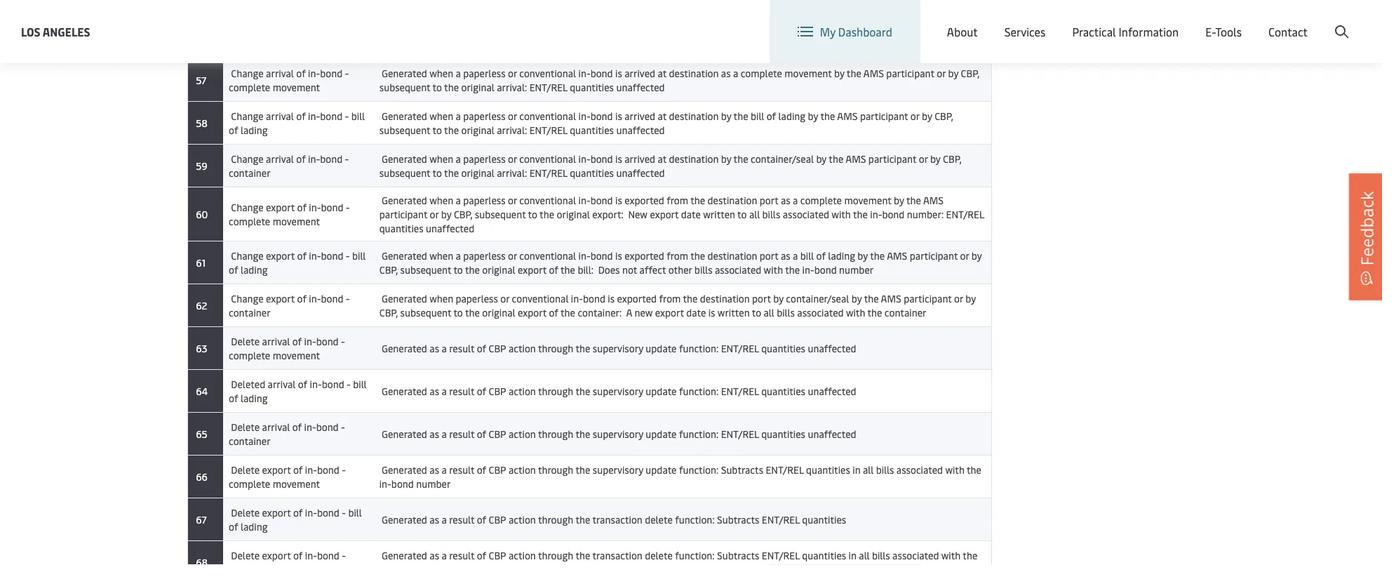 Task type: locate. For each thing, give the bounding box(es) containing it.
supervisory
[[593, 341, 644, 355], [593, 384, 644, 398], [593, 427, 644, 440], [593, 463, 644, 476]]

5 delete from the top
[[231, 549, 260, 562]]

or
[[508, 66, 517, 80], [937, 66, 946, 80], [508, 109, 517, 122], [911, 109, 920, 122], [508, 152, 517, 165], [919, 152, 928, 165], [508, 193, 517, 207], [430, 207, 439, 221], [508, 249, 517, 262], [961, 249, 970, 262], [501, 292, 510, 305], [955, 292, 964, 305]]

delete up the deleted at the left of the page
[[231, 334, 260, 348]]

through for delete arrival of in‑bond ‑ container
[[538, 427, 574, 440]]

3 update from the top
[[646, 427, 677, 440]]

4 result from the top
[[449, 463, 475, 476]]

5 cbp from the top
[[489, 513, 506, 526]]

port inside generated when a paperless or conventional in‑bond is exported from the destination port as a complete movement by the ams participant or by cbp, subsequent to the original export:  new export date written to all bills associated with the in‑bond number: ent/rel quantities unaffected
[[760, 193, 779, 207]]

global
[[1112, 13, 1144, 28]]

delete inside delete export of in‑bond ‑ container
[[231, 549, 260, 562]]

generated when a paperless or conventional in‑bond is arrived at destination as a complete movement by the ams participant or by cbp, subsequent to the original arrival: ent/rel quantities unaffected
[[380, 66, 980, 94]]

contact
[[1269, 24, 1308, 39]]

5 action from the top
[[509, 513, 536, 526]]

action for deleted arrival of in‑bond ‑ bill of lading
[[509, 384, 536, 398]]

port inside generated when a paperless or conventional in‑bond is exported from the destination port as a bill of lading by the ams participant or by cbp, subsequent to the original export of the bill:  does not affect other bills associated with the in‑bond number
[[760, 249, 779, 262]]

exported up affect
[[625, 249, 665, 262]]

0 vertical spatial delete
[[645, 513, 673, 526]]

my dashboard button
[[798, 0, 893, 63]]

e-tools
[[1206, 24, 1242, 39]]

delete export of in‑bond ‑ complete movement
[[229, 463, 346, 490]]

1 vertical spatial subtracts
[[717, 513, 760, 526]]

supervisory for delete arrival of in‑bond ‑ complete movement
[[593, 341, 644, 355]]

new
[[635, 306, 653, 319]]

arrived down generated when a paperless or conventional in‑bond is arrived at destination as a complete movement by the ams participant or by cbp, subsequent to the original arrival: ent/rel quantities unaffected
[[625, 109, 656, 122]]

lading
[[904, 24, 931, 37], [779, 109, 806, 122], [241, 123, 268, 137], [828, 249, 856, 262], [241, 263, 268, 276], [241, 391, 268, 405], [241, 520, 268, 533]]

contact button
[[1269, 0, 1308, 63]]

a for delete export of in‑bond ‑ container
[[442, 549, 447, 562]]

function: for delete export of in‑bond ‑ bill of lading
[[675, 513, 715, 526]]

arrived down generated in response to an amendment (a01) transmission from the ams participant changing the quantity in a bill of lading without deleting it from the manifest
[[625, 66, 656, 80]]

ent/rel
[[530, 80, 568, 94], [530, 123, 568, 137], [530, 166, 568, 179], [947, 207, 985, 221], [721, 341, 759, 355], [721, 384, 759, 398], [721, 427, 759, 440], [766, 463, 804, 476], [762, 513, 800, 526], [762, 549, 800, 562]]

is
[[616, 66, 622, 80], [616, 109, 622, 122], [616, 152, 622, 165], [616, 193, 622, 207], [616, 249, 622, 262], [608, 292, 615, 305], [709, 306, 716, 319]]

container
[[229, 166, 271, 179], [229, 306, 271, 319], [885, 306, 927, 319], [229, 434, 271, 447], [229, 563, 271, 565], [380, 563, 421, 565]]

as inside generated as a result of cbp action through the transaction delete function: subtracts ent/rel quantities in all bills associated with the container
[[430, 549, 439, 562]]

change inside change arrival of in‑bond ‑ container
[[231, 152, 264, 165]]

4 cbp from the top
[[489, 463, 506, 476]]

4 through from the top
[[538, 463, 574, 476]]

from inside generated when a paperless or conventional in‑bond is exported from the destination port as a complete movement by the ams participant or by cbp, subsequent to the original export:  new export date written to all bills associated with the in‑bond number: ent/rel quantities unaffected
[[667, 193, 689, 207]]

1 delete from the top
[[645, 513, 673, 526]]

arrival:
[[497, 80, 527, 94], [497, 123, 527, 137], [497, 166, 527, 179]]

change right 58 at top left
[[231, 109, 264, 122]]

1 vertical spatial generated as a result of cbp action through the supervisory update function: ent/rel quantities unaffected
[[380, 384, 857, 398]]

bills
[[763, 207, 781, 221], [695, 263, 713, 276], [777, 306, 795, 319], [876, 463, 894, 476], [872, 549, 890, 562]]

lading inside generated in response to an amendment (a01) transmission from the ams participant changing the quantity in a bill of lading without deleting it from the manifest
[[904, 24, 931, 37]]

feedback button
[[1350, 174, 1383, 300]]

2 arrival: from the top
[[497, 123, 527, 137]]

delete inside delete export of in‑bond ‑ complete movement
[[231, 463, 260, 476]]

generated inside generated when a paperless or conventional in‑bond is exported from the destination port as a complete movement by the ams participant or by cbp, subsequent to the original export:  new export date written to all bills associated with the in‑bond number: ent/rel quantities unaffected
[[382, 193, 427, 207]]

port for complete
[[760, 193, 779, 207]]

3 generated as a result of cbp action through the supervisory update function: ent/rel quantities unaffected from the top
[[380, 427, 857, 440]]

generated inside generated when a paperless or conventional in‑bond is exported from the destination port as a bill of lading by the ams participant or by cbp, subsequent to the original export of the bill:  does not affect other bills associated with the in‑bond number
[[382, 249, 427, 262]]

delete
[[231, 334, 260, 348], [231, 420, 260, 433], [231, 463, 260, 476], [231, 506, 260, 519], [231, 549, 260, 562]]

update for delete arrival of in‑bond ‑ container
[[646, 427, 677, 440]]

container for generated when paperless or conventional in‑bond is exported from the destination port by container/seal by the ams participant or by cbp, subsequent to the original export of the container:  a new export date is written to all bills associated with the container
[[229, 306, 271, 319]]

at for quantities
[[658, 109, 667, 122]]

at down generated when a paperless or conventional in‑bond is arrived at destination as a complete movement by the ams participant or by cbp, subsequent to the original arrival: ent/rel quantities unaffected
[[658, 109, 667, 122]]

result for delete export of in‑bond ‑ container
[[449, 549, 475, 562]]

generated
[[382, 24, 427, 37], [382, 66, 427, 80], [382, 109, 427, 122], [382, 152, 427, 165], [382, 193, 427, 207], [382, 249, 427, 262], [382, 292, 427, 305], [382, 341, 427, 355], [382, 384, 427, 398], [382, 427, 427, 440], [382, 463, 427, 476], [382, 513, 427, 526], [382, 549, 427, 562]]

cbp for delete export of in‑bond ‑ container
[[489, 549, 506, 562]]

in‑bond inside the change arrival of in‑bond ‑ bill of lading
[[308, 109, 343, 122]]

lading inside generated when a paperless or conventional in‑bond is arrived at destination by the bill of lading by the ams participant or by cbp, subsequent to the original arrival: ent/rel quantities unaffected
[[779, 109, 806, 122]]

3 cbp from the top
[[489, 427, 506, 440]]

57
[[194, 73, 206, 87]]

action for delete export of in‑bond ‑ bill of lading
[[509, 513, 536, 526]]

exported inside generated when a paperless or conventional in‑bond is exported from the destination port as a bill of lading by the ams participant or by cbp, subsequent to the original export of the bill:  does not affect other bills associated with the in‑bond number
[[625, 249, 665, 262]]

conventional for original
[[520, 193, 576, 207]]

0 vertical spatial date
[[681, 207, 701, 221]]

movement for generated when a paperless or conventional in‑bond is exported from the destination port as a complete movement by the ams participant or by cbp, subsequent to the original export:  new export date written to all bills associated with the in‑bond number: ent/rel quantities unaffected
[[273, 214, 320, 228]]

0 horizontal spatial number
[[416, 477, 451, 490]]

lading inside the change arrival of in‑bond ‑ bill of lading
[[241, 123, 268, 137]]

a inside generated when a paperless or conventional in‑bond is arrived at destination by the container/seal by the ams participant or by cbp, subsequent to the original arrival: ent/rel quantities unaffected
[[456, 152, 461, 165]]

when for original
[[430, 66, 453, 80]]

change for change export of in‑bond ‑ bill of lading
[[231, 249, 264, 262]]

61
[[194, 256, 206, 269]]

as inside generated when a paperless or conventional in‑bond is exported from the destination port as a bill of lading by the ams participant or by cbp, subsequent to the original export of the bill:  does not affect other bills associated with the in‑bond number
[[781, 249, 791, 262]]

‑ inside delete arrival of in‑bond ‑ container
[[341, 420, 345, 433]]

0 vertical spatial port
[[760, 193, 779, 207]]

number
[[840, 263, 874, 276], [416, 477, 451, 490]]

in‑bond inside delete export of in‑bond ‑ container
[[305, 549, 340, 562]]

when inside generated when a paperless or conventional in‑bond is exported from the destination port as a bill of lading by the ams participant or by cbp, subsequent to the original export of the bill:  does not affect other bills associated with the in‑bond number
[[430, 249, 453, 262]]

cbp for delete arrival of in‑bond ‑ complete movement
[[489, 341, 506, 355]]

paperless for the
[[463, 109, 506, 122]]

paperless
[[463, 66, 506, 80], [463, 109, 506, 122], [463, 152, 506, 165], [463, 193, 506, 207], [463, 249, 506, 262], [456, 292, 498, 305]]

2 vertical spatial subtracts
[[717, 549, 760, 562]]

not
[[623, 263, 637, 276]]

original
[[461, 80, 495, 94], [461, 123, 495, 137], [461, 166, 495, 179], [557, 207, 590, 221], [482, 263, 516, 276], [482, 306, 516, 319]]

action inside generated as a result of cbp action through the transaction delete function: subtracts ent/rel quantities in all bills associated with the container
[[509, 549, 536, 562]]

6 cbp from the top
[[489, 549, 506, 562]]

generated for change export of in‑bond ‑ complete movement
[[382, 193, 427, 207]]

written inside generated when paperless or conventional in‑bond is exported from the destination port by container/seal by the ams participant or by cbp, subsequent to the original export of the container:  a new export date is written to all bills associated with the container
[[718, 306, 750, 319]]

associated
[[783, 207, 830, 221], [715, 263, 762, 276], [798, 306, 844, 319], [897, 463, 943, 476], [893, 549, 939, 562]]

1 vertical spatial number
[[416, 477, 451, 490]]

arrival up the change arrival of in‑bond ‑ bill of lading
[[266, 66, 294, 80]]

5 change from the top
[[231, 249, 264, 262]]

6 through from the top
[[538, 549, 574, 562]]

export inside delete export of in‑bond ‑ complete movement
[[262, 463, 291, 476]]

container/seal
[[751, 152, 814, 165], [786, 292, 850, 305]]

with
[[832, 207, 851, 221], [764, 263, 783, 276], [846, 306, 866, 319], [946, 463, 965, 476], [942, 549, 961, 562]]

‑ inside delete export of in‑bond ‑ container
[[342, 549, 346, 562]]

complete inside delete arrival of in‑bond ‑ complete movement
[[229, 348, 270, 362]]

subtracts inside 'generated as a result of cbp action through the supervisory update function: subtracts ent/rel quantities in all bills associated with the in‑bond number'
[[721, 463, 764, 476]]

update for delete arrival of in‑bond ‑ complete movement
[[646, 341, 677, 355]]

supervisory inside 'generated as a result of cbp action through the supervisory update function: subtracts ent/rel quantities in all bills associated with the in‑bond number'
[[593, 463, 644, 476]]

2 delete from the top
[[231, 420, 260, 433]]

1 change from the top
[[231, 66, 264, 80]]

‑ for change arrival of in‑bond ‑ container
[[345, 152, 349, 165]]

3 generated from the top
[[382, 109, 427, 122]]

3 result from the top
[[449, 427, 475, 440]]

at down generated in response to an amendment (a01) transmission from the ams participant changing the quantity in a bill of lading without deleting it from the manifest
[[658, 66, 667, 80]]

original inside generated when a paperless or conventional in‑bond is exported from the destination port as a bill of lading by the ams participant or by cbp, subsequent to the original export of the bill:  does not affect other bills associated with the in‑bond number
[[482, 263, 516, 276]]

exported up the new
[[625, 193, 665, 207]]

1 arrival: from the top
[[497, 80, 527, 94]]

2 action from the top
[[509, 384, 536, 398]]

7 generated from the top
[[382, 292, 427, 305]]

result for deleted arrival of in‑bond ‑ bill of lading
[[449, 384, 475, 398]]

1 generated as a result of cbp action through the supervisory update function: ent/rel quantities unaffected from the top
[[380, 341, 857, 355]]

4 generated from the top
[[382, 152, 427, 165]]

in‑bond
[[308, 66, 343, 80], [579, 66, 613, 80], [308, 109, 343, 122], [579, 109, 613, 122], [308, 152, 343, 165], [579, 152, 613, 165], [579, 193, 613, 207], [309, 200, 344, 214], [871, 207, 905, 221], [309, 249, 344, 262], [579, 249, 613, 262], [803, 263, 837, 276], [309, 292, 344, 305], [571, 292, 606, 305], [304, 334, 339, 348], [310, 377, 344, 391], [304, 420, 339, 433], [305, 463, 340, 476], [380, 477, 414, 490], [305, 506, 340, 519], [305, 549, 340, 562]]

change right 59
[[231, 152, 264, 165]]

3 supervisory from the top
[[593, 427, 644, 440]]

3 arrival: from the top
[[497, 166, 527, 179]]

1 vertical spatial container/seal
[[786, 292, 850, 305]]

1 vertical spatial arrival:
[[497, 123, 527, 137]]

1 action from the top
[[509, 341, 536, 355]]

arrival down the change arrival of in‑bond ‑ bill of lading
[[266, 152, 294, 165]]

generated when a paperless or conventional in‑bond is arrived at destination by the bill of lading by the ams participant or by cbp, subsequent to the original arrival: ent/rel quantities unaffected
[[380, 109, 954, 137]]

generated as a result of cbp action through the transaction delete function: subtracts ent/rel quantities in all bills associated with the container
[[380, 549, 978, 565]]

2 vertical spatial generated as a result of cbp action through the supervisory update function: ent/rel quantities unaffected
[[380, 427, 857, 440]]

date up generated when a paperless or conventional in‑bond is exported from the destination port as a bill of lading by the ams participant or by cbp, subsequent to the original export of the bill:  does not affect other bills associated with the in‑bond number
[[681, 207, 701, 221]]

location
[[1024, 13, 1067, 28]]

delete up generated as a result of cbp action through the transaction delete function: subtracts ent/rel quantities in all bills associated with the container
[[645, 513, 673, 526]]

arrival right the deleted at the left of the page
[[268, 377, 296, 391]]

6 when from the top
[[430, 292, 453, 305]]

delete down generated as a result of cbp action through the transaction delete function: subtracts ent/rel quantities at the bottom of page
[[645, 549, 673, 562]]

5 when from the top
[[430, 249, 453, 262]]

2 generated from the top
[[382, 66, 427, 80]]

ent/rel inside generated when a paperless or conventional in‑bond is arrived at destination by the bill of lading by the ams participant or by cbp, subsequent to the original arrival: ent/rel quantities unaffected
[[530, 123, 568, 137]]

a inside 'generated as a result of cbp action through the supervisory update function: subtracts ent/rel quantities in all bills associated with the in‑bond number'
[[442, 463, 447, 476]]

through for delete export of in‑bond ‑ complete movement
[[538, 463, 574, 476]]

as for delete export of in‑bond ‑ complete movement
[[430, 463, 439, 476]]

9 generated from the top
[[382, 384, 427, 398]]

when inside generated when a paperless or conventional in‑bond is arrived at destination by the bill of lading by the ams participant or by cbp, subsequent to the original arrival: ent/rel quantities unaffected
[[430, 109, 453, 122]]

‑ inside change export of in‑bond ‑ complete movement
[[346, 200, 350, 214]]

number inside 'generated as a result of cbp action through the supervisory update function: subtracts ent/rel quantities in all bills associated with the in‑bond number'
[[416, 477, 451, 490]]

movement for generated as a result of cbp action through the supervisory update function: ent/rel quantities unaffected
[[273, 348, 320, 362]]

generated as a result of cbp action through the supervisory update function: ent/rel quantities unaffected for deleted arrival of in‑bond ‑ bill of lading
[[380, 384, 857, 398]]

1 supervisory from the top
[[593, 341, 644, 355]]

from right it
[[427, 38, 448, 51]]

arrival down change arrival of in‑bond ‑ complete movement
[[266, 109, 294, 122]]

4 update from the top
[[646, 463, 677, 476]]

arrival down deleted arrival of in‑bond ‑ bill of lading
[[262, 420, 290, 433]]

in for generated in response to an amendment (a01) transmission from the ams participant changing the quantity in a bill of lading without deleting it from the manifest
[[858, 24, 866, 37]]

generated inside generated when a paperless or conventional in‑bond is arrived at destination by the bill of lading by the ams participant or by cbp, subsequent to the original arrival: ent/rel quantities unaffected
[[382, 109, 427, 122]]

2 generated as a result of cbp action through the supervisory update function: ent/rel quantities unaffected from the top
[[380, 384, 857, 398]]

movement inside change arrival of in‑bond ‑ complete movement
[[273, 80, 320, 94]]

3 when from the top
[[430, 152, 453, 165]]

when for the
[[430, 109, 453, 122]]

generated for change arrival of in‑bond ‑ bill of lading
[[382, 109, 427, 122]]

global menu button
[[1081, 0, 1190, 42]]

6 generated from the top
[[382, 249, 427, 262]]

date inside generated when paperless or conventional in‑bond is exported from the destination port by container/seal by the ams participant or by cbp, subsequent to the original export of the container:  a new export date is written to all bills associated with the container
[[687, 306, 706, 319]]

from up other
[[667, 249, 689, 262]]

2 result from the top
[[449, 384, 475, 398]]

complete for generated as a result of cbp action through the supervisory update function: subtracts ent/rel quantities in all bills associated with the in‑bond number
[[229, 477, 270, 490]]

subsequent inside generated when a paperless or conventional in‑bond is arrived at destination by the bill of lading by the ams participant or by cbp, subsequent to the original arrival: ent/rel quantities unaffected
[[380, 123, 431, 137]]

2 change from the top
[[231, 109, 264, 122]]

as for delete arrival of in‑bond ‑ complete movement
[[430, 341, 439, 355]]

1 when from the top
[[430, 66, 453, 80]]

transaction for generated as a result of cbp action through the transaction delete function: subtracts ent/rel quantities in all bills associated with the container
[[593, 549, 643, 562]]

by
[[835, 66, 845, 80], [949, 66, 959, 80], [721, 109, 732, 122], [808, 109, 819, 122], [922, 109, 933, 122], [721, 152, 732, 165], [817, 152, 827, 165], [931, 152, 941, 165], [894, 193, 905, 207], [441, 207, 452, 221], [858, 249, 868, 262], [972, 249, 982, 262], [774, 292, 784, 305], [852, 292, 862, 305], [966, 292, 976, 305]]

1 update from the top
[[646, 341, 677, 355]]

is inside generated when a paperless or conventional in‑bond is exported from the destination port as a bill of lading by the ams participant or by cbp, subsequent to the original export of the bill:  does not affect other bills associated with the in‑bond number
[[616, 249, 622, 262]]

change right 60
[[231, 200, 264, 214]]

complete inside generated when a paperless or conventional in‑bond is arrived at destination as a complete movement by the ams participant or by cbp, subsequent to the original arrival: ent/rel quantities unaffected
[[741, 66, 783, 80]]

1 vertical spatial transaction
[[593, 549, 643, 562]]

update inside 'generated as a result of cbp action through the supervisory update function: subtracts ent/rel quantities in all bills associated with the in‑bond number'
[[646, 463, 677, 476]]

participant inside generated when a paperless or conventional in‑bond is exported from the destination port as a bill of lading by the ams participant or by cbp, subsequent to the original export of the bill:  does not affect other bills associated with the in‑bond number
[[910, 249, 958, 262]]

generated for delete arrival of in‑bond ‑ container
[[382, 427, 427, 440]]

complete inside change export of in‑bond ‑ complete movement
[[229, 214, 270, 228]]

in‑bond inside change arrival of in‑bond ‑ container
[[308, 152, 343, 165]]

2 delete from the top
[[645, 549, 673, 562]]

6 result from the top
[[449, 549, 475, 562]]

1 arrived from the top
[[625, 66, 656, 80]]

2 vertical spatial port
[[752, 292, 771, 305]]

through for delete arrival of in‑bond ‑ complete movement
[[538, 341, 574, 355]]

change right 61
[[231, 249, 264, 262]]

feedback
[[1356, 191, 1379, 266]]

0 vertical spatial container/seal
[[751, 152, 814, 165]]

1 result from the top
[[449, 341, 475, 355]]

container/seal for by
[[786, 292, 850, 305]]

participant inside generated in response to an amendment (a01) transmission from the ams participant changing the quantity in a bill of lading without deleting it from the manifest
[[709, 24, 757, 37]]

1 vertical spatial at
[[658, 109, 667, 122]]

los angeles link
[[21, 23, 90, 40]]

ams inside generated when a paperless or conventional in‑bond is arrived at destination by the container/seal by the ams participant or by cbp, subsequent to the original arrival: ent/rel quantities unaffected
[[846, 152, 866, 165]]

conventional for quantities
[[520, 152, 576, 165]]

1 transaction from the top
[[593, 513, 643, 526]]

services button
[[1005, 0, 1046, 63]]

1 vertical spatial port
[[760, 249, 779, 262]]

3 at from the top
[[658, 152, 667, 165]]

2 cbp from the top
[[489, 384, 506, 398]]

3 action from the top
[[509, 427, 536, 440]]

tools
[[1216, 24, 1242, 39]]

3 delete from the top
[[231, 463, 260, 476]]

2 vertical spatial at
[[658, 152, 667, 165]]

‑ for change arrival of in‑bond ‑ complete movement
[[345, 66, 349, 80]]

‑ inside the change arrival of in‑bond ‑ bill of lading
[[345, 109, 349, 122]]

0 vertical spatial arrival:
[[497, 80, 527, 94]]

6 change from the top
[[231, 292, 264, 305]]

delete arrival of in‑bond ‑ complete movement
[[229, 334, 345, 362]]

cbp for delete export of in‑bond ‑ complete movement
[[489, 463, 506, 476]]

destination for unaffected
[[669, 152, 719, 165]]

3 through from the top
[[538, 427, 574, 440]]

0 vertical spatial subtracts
[[721, 463, 764, 476]]

62
[[194, 299, 207, 312]]

2 when from the top
[[430, 109, 453, 122]]

a for change arrival of in‑bond ‑ bill of lading
[[456, 109, 461, 122]]

manifest
[[468, 38, 507, 51]]

generated for deleted arrival of in‑bond ‑ bill of lading
[[382, 384, 427, 398]]

2 vertical spatial arrived
[[625, 152, 656, 165]]

export inside 'delete export of in‑bond ‑ bill of lading'
[[262, 506, 291, 519]]

action for delete arrival of in‑bond ‑ complete movement
[[509, 341, 536, 355]]

4 change from the top
[[231, 200, 264, 214]]

date
[[681, 207, 701, 221], [687, 306, 706, 319]]

a inside generated when a paperless or conventional in‑bond is arrived at destination by the bill of lading by the ams participant or by cbp, subsequent to the original arrival: ent/rel quantities unaffected
[[456, 109, 461, 122]]

1 generated from the top
[[382, 24, 427, 37]]

0 vertical spatial generated as a result of cbp action through the supervisory update function: ent/rel quantities unaffected
[[380, 341, 857, 355]]

all inside 'generated as a result of cbp action through the supervisory update function: subtracts ent/rel quantities in all bills associated with the in‑bond number'
[[863, 463, 874, 476]]

arrival down change export of in‑bond ‑ container on the bottom left of page
[[262, 334, 290, 348]]

0 vertical spatial number
[[840, 263, 874, 276]]

bill inside change export of in‑bond ‑ bill of lading
[[352, 249, 366, 262]]

destination
[[669, 66, 719, 80], [669, 109, 719, 122], [669, 152, 719, 165], [708, 193, 758, 207], [708, 249, 758, 262], [700, 292, 750, 305]]

‑ inside change arrival of in‑bond ‑ container
[[345, 152, 349, 165]]

arrived down generated when a paperless or conventional in‑bond is arrived at destination by the bill of lading by the ams participant or by cbp, subsequent to the original arrival: ent/rel quantities unaffected
[[625, 152, 656, 165]]

exported up new
[[617, 292, 657, 305]]

delete down 'delete export of in‑bond ‑ bill of lading'
[[231, 549, 260, 562]]

11 generated from the top
[[382, 463, 427, 476]]

/
[[1272, 13, 1277, 28]]

generated for delete arrival of in‑bond ‑ complete movement
[[382, 341, 427, 355]]

5 result from the top
[[449, 513, 475, 526]]

2 vertical spatial exported
[[617, 292, 657, 305]]

2 update from the top
[[646, 384, 677, 398]]

bill
[[876, 24, 889, 37], [351, 109, 365, 122], [751, 109, 765, 122], [352, 249, 366, 262], [801, 249, 814, 262], [353, 377, 367, 391], [348, 506, 362, 519]]

change inside the change arrival of in‑bond ‑ bill of lading
[[231, 109, 264, 122]]

1 cbp from the top
[[489, 341, 506, 355]]

3 arrived from the top
[[625, 152, 656, 165]]

delete right 67
[[231, 506, 260, 519]]

conventional for ent/rel
[[520, 66, 576, 80]]

of inside delete export of in‑bond ‑ container
[[293, 549, 303, 562]]

1 vertical spatial date
[[687, 306, 706, 319]]

function: for deleted arrival of in‑bond ‑ bill of lading
[[679, 384, 719, 398]]

10 generated from the top
[[382, 427, 427, 440]]

result for delete export of in‑bond ‑ complete movement
[[449, 463, 475, 476]]

export
[[266, 200, 295, 214], [650, 207, 679, 221], [266, 249, 295, 262], [518, 263, 547, 276], [266, 292, 295, 305], [518, 306, 547, 319], [655, 306, 684, 319], [262, 463, 291, 476], [262, 506, 291, 519], [262, 549, 291, 562]]

‑ for change arrival of in‑bond ‑ bill of lading
[[345, 109, 349, 122]]

port
[[760, 193, 779, 207], [760, 249, 779, 262], [752, 292, 771, 305]]

from inside generated when a paperless or conventional in‑bond is exported from the destination port as a bill of lading by the ams participant or by cbp, subsequent to the original export of the bill:  does not affect other bills associated with the in‑bond number
[[667, 249, 689, 262]]

the
[[669, 24, 684, 37], [802, 24, 816, 37], [450, 38, 465, 51], [847, 66, 862, 80], [444, 80, 459, 94], [734, 109, 749, 122], [821, 109, 836, 122], [444, 123, 459, 137], [734, 152, 749, 165], [829, 152, 844, 165], [444, 166, 459, 179], [691, 193, 705, 207], [907, 193, 922, 207], [540, 207, 555, 221], [853, 207, 868, 221], [691, 249, 705, 262], [870, 249, 885, 262], [465, 263, 480, 276], [561, 263, 576, 276], [786, 263, 800, 276], [683, 292, 698, 305], [864, 292, 879, 305], [465, 306, 480, 319], [561, 306, 576, 319], [868, 306, 883, 319], [576, 341, 591, 355], [576, 384, 591, 398], [576, 427, 591, 440], [576, 463, 591, 476], [967, 463, 982, 476], [576, 513, 591, 526], [576, 549, 591, 562], [963, 549, 978, 562]]

4 delete from the top
[[231, 506, 260, 519]]

as for delete arrival of in‑bond ‑ container
[[430, 427, 439, 440]]

change export of in‑bond ‑ complete movement
[[229, 200, 350, 228]]

5 through from the top
[[538, 513, 574, 526]]

delete for delete export of in‑bond ‑ bill of lading
[[231, 506, 260, 519]]

delete down the deleted at the left of the page
[[231, 420, 260, 433]]

to inside generated when a paperless or conventional in‑bond is arrived at destination by the bill of lading by the ams participant or by cbp, subsequent to the original arrival: ent/rel quantities unaffected
[[433, 123, 442, 137]]

of inside change export of in‑bond ‑ container
[[297, 292, 307, 305]]

delete for delete export of in‑bond ‑ complete movement
[[231, 463, 260, 476]]

change
[[231, 66, 264, 80], [231, 109, 264, 122], [231, 152, 264, 165], [231, 200, 264, 214], [231, 249, 264, 262], [231, 292, 264, 305]]

number inside generated when a paperless or conventional in‑bond is exported from the destination port as a bill of lading by the ams participant or by cbp, subsequent to the original export of the bill:  does not affect other bills associated with the in‑bond number
[[840, 263, 874, 276]]

it
[[418, 38, 424, 51]]

‑ inside deleted arrival of in‑bond ‑ bill of lading
[[347, 377, 351, 391]]

as for delete export of in‑bond ‑ bill of lading
[[430, 513, 439, 526]]

1 at from the top
[[658, 66, 667, 80]]

action
[[509, 341, 536, 355], [509, 384, 536, 398], [509, 427, 536, 440], [509, 463, 536, 476], [509, 513, 536, 526], [509, 549, 536, 562]]

0 vertical spatial arrived
[[625, 66, 656, 80]]

1 vertical spatial written
[[718, 306, 750, 319]]

1 through from the top
[[538, 341, 574, 355]]

1 vertical spatial arrived
[[625, 109, 656, 122]]

participant inside generated when a paperless or conventional in‑bond is exported from the destination port as a complete movement by the ams participant or by cbp, subsequent to the original export:  new export date written to all bills associated with the in‑bond number: ent/rel quantities unaffected
[[380, 207, 428, 221]]

arrival: inside generated when a paperless or conventional in‑bond is arrived at destination by the container/seal by the ams participant or by cbp, subsequent to the original arrival: ent/rel quantities unaffected
[[497, 166, 527, 179]]

ams inside generated when a paperless or conventional in‑bond is arrived at destination by the bill of lading by the ams participant or by cbp, subsequent to the original arrival: ent/rel quantities unaffected
[[838, 109, 858, 122]]

4 when from the top
[[430, 193, 453, 207]]

arrival for change arrival of in‑bond ‑ bill of lading
[[266, 109, 294, 122]]

of inside generated when a paperless or conventional in‑bond is arrived at destination by the bill of lading by the ams participant or by cbp, subsequent to the original arrival: ent/rel quantities unaffected
[[767, 109, 776, 122]]

supervisory for delete arrival of in‑bond ‑ container
[[593, 427, 644, 440]]

at down generated when a paperless or conventional in‑bond is arrived at destination by the bill of lading by the ams participant or by cbp, subsequent to the original arrival: ent/rel quantities unaffected
[[658, 152, 667, 165]]

4 supervisory from the top
[[593, 463, 644, 476]]

1 vertical spatial exported
[[625, 249, 665, 262]]

movement inside generated when a paperless or conventional in‑bond is arrived at destination as a complete movement by the ams participant or by cbp, subsequent to the original arrival: ent/rel quantities unaffected
[[785, 66, 832, 80]]

2 transaction from the top
[[593, 549, 643, 562]]

result
[[449, 341, 475, 355], [449, 384, 475, 398], [449, 427, 475, 440], [449, 463, 475, 476], [449, 513, 475, 526], [449, 549, 475, 562]]

0 vertical spatial at
[[658, 66, 667, 80]]

delete for generated as a result of cbp action through the transaction delete function: subtracts ent/rel quantities
[[645, 513, 673, 526]]

generated for change export of in‑bond ‑ container
[[382, 292, 427, 305]]

delete inside delete arrival of in‑bond ‑ container
[[231, 420, 260, 433]]

transaction
[[593, 513, 643, 526], [593, 549, 643, 562]]

5 generated from the top
[[382, 193, 427, 207]]

from down other
[[659, 292, 681, 305]]

8 generated from the top
[[382, 341, 427, 355]]

when
[[430, 66, 453, 80], [430, 109, 453, 122], [430, 152, 453, 165], [430, 193, 453, 207], [430, 249, 453, 262], [430, 292, 453, 305]]

1 delete from the top
[[231, 334, 260, 348]]

at
[[658, 66, 667, 80], [658, 109, 667, 122], [658, 152, 667, 165]]

ent/rel inside generated when a paperless or conventional in‑bond is exported from the destination port as a complete movement by the ams participant or by cbp, subsequent to the original export:  new export date written to all bills associated with the in‑bond number: ent/rel quantities unaffected
[[947, 207, 985, 221]]

1 horizontal spatial number
[[840, 263, 874, 276]]

in inside 'generated as a result of cbp action through the supervisory update function: subtracts ent/rel quantities in all bills associated with the in‑bond number'
[[853, 463, 861, 476]]

generated when a paperless or conventional in‑bond is exported from the destination port as a complete movement by the ams participant or by cbp, subsequent to the original export:  new export date written to all bills associated with the in‑bond number: ent/rel quantities unaffected
[[380, 193, 985, 235]]

cbp,
[[961, 66, 980, 80], [935, 109, 954, 122], [943, 152, 962, 165], [454, 207, 473, 221], [380, 263, 398, 276], [380, 306, 398, 319]]

participant inside generated when a paperless or conventional in‑bond is arrived at destination by the bill of lading by the ams participant or by cbp, subsequent to the original arrival: ent/rel quantities unaffected
[[860, 109, 909, 122]]

deleted arrival of in‑bond ‑ bill of lading
[[229, 377, 367, 405]]

2 at from the top
[[658, 109, 667, 122]]

associated inside generated when a paperless or conventional in‑bond is exported from the destination port as a bill of lading by the ams participant or by cbp, subsequent to the original export of the bill:  does not affect other bills associated with the in‑bond number
[[715, 263, 762, 276]]

paperless inside generated when a paperless or conventional in‑bond is arrived at destination by the container/seal by the ams participant or by cbp, subsequent to the original arrival: ent/rel quantities unaffected
[[463, 152, 506, 165]]

a for change export of in‑bond ‑ complete movement
[[456, 193, 461, 207]]

13 generated from the top
[[382, 549, 427, 562]]

switch location button
[[965, 13, 1067, 28]]

6 action from the top
[[509, 549, 536, 562]]

1 vertical spatial delete
[[645, 549, 673, 562]]

delete right 66
[[231, 463, 260, 476]]

through for deleted arrival of in‑bond ‑ bill of lading
[[538, 384, 574, 398]]

conventional
[[520, 66, 576, 80], [520, 109, 576, 122], [520, 152, 576, 165], [520, 193, 576, 207], [520, 249, 576, 262], [512, 292, 569, 305]]

12 generated from the top
[[382, 513, 427, 526]]

0 vertical spatial transaction
[[593, 513, 643, 526]]

when inside generated when a paperless or conventional in‑bond is arrived at destination as a complete movement by the ams participant or by cbp, subsequent to the original arrival: ent/rel quantities unaffected
[[430, 66, 453, 80]]

in‑bond inside change export of in‑bond ‑ container
[[309, 292, 344, 305]]

original inside generated when a paperless or conventional in‑bond is arrived at destination as a complete movement by the ams participant or by cbp, subsequent to the original arrival: ent/rel quantities unaffected
[[461, 80, 495, 94]]

2 through from the top
[[538, 384, 574, 398]]

complete
[[741, 66, 783, 80], [229, 80, 270, 94], [801, 193, 842, 207], [229, 214, 270, 228], [229, 348, 270, 362], [229, 477, 270, 490]]

destination inside generated when paperless or conventional in‑bond is exported from the destination port by container/seal by the ams participant or by cbp, subsequent to the original export of the container:  a new export date is written to all bills associated with the container
[[700, 292, 750, 305]]

unaffected inside generated when a paperless or conventional in‑bond is arrived at destination by the container/seal by the ams participant or by cbp, subsequent to the original arrival: ent/rel quantities unaffected
[[617, 166, 665, 179]]

0 vertical spatial exported
[[625, 193, 665, 207]]

of inside change export of in‑bond ‑ complete movement
[[297, 200, 307, 214]]

to
[[482, 24, 491, 37], [433, 80, 442, 94], [433, 123, 442, 137], [433, 166, 442, 179], [528, 207, 538, 221], [738, 207, 747, 221], [454, 263, 463, 276], [454, 306, 463, 319], [752, 306, 762, 319]]

from inside generated when paperless or conventional in‑bond is exported from the destination port by container/seal by the ams participant or by cbp, subsequent to the original export of the container:  a new export date is written to all bills associated with the container
[[659, 292, 681, 305]]

as for deleted arrival of in‑bond ‑ bill of lading
[[430, 384, 439, 398]]

2 vertical spatial arrival:
[[497, 166, 527, 179]]

‑
[[345, 66, 349, 80], [345, 109, 349, 122], [345, 152, 349, 165], [346, 200, 350, 214], [346, 249, 350, 262], [346, 292, 350, 305], [341, 334, 345, 348], [347, 377, 351, 391], [341, 420, 345, 433], [342, 463, 346, 476], [342, 506, 346, 519], [342, 549, 346, 562]]

destination for quantities
[[669, 66, 719, 80]]

change arrival of in‑bond ‑ complete movement
[[229, 66, 349, 94]]

from down generated when a paperless or conventional in‑bond is arrived at destination by the container/seal by the ams participant or by cbp, subsequent to the original arrival: ent/rel quantities unaffected
[[667, 193, 689, 207]]

arrival inside deleted arrival of in‑bond ‑ bill of lading
[[268, 377, 296, 391]]

date down other
[[687, 306, 706, 319]]

4 action from the top
[[509, 463, 536, 476]]

a inside generated in response to an amendment (a01) transmission from the ams participant changing the quantity in a bill of lading without deleting it from the manifest
[[868, 24, 873, 37]]

dashboard
[[839, 24, 893, 39]]

generated as a result of cbp action through the supervisory update function: ent/rel quantities unaffected
[[380, 341, 857, 355], [380, 384, 857, 398], [380, 427, 857, 440]]

change right 57
[[231, 66, 264, 80]]

subsequent inside generated when paperless or conventional in‑bond is exported from the destination port by container/seal by the ams participant or by cbp, subsequent to the original export of the container:  a new export date is written to all bills associated with the container
[[400, 306, 451, 319]]

unaffected inside generated when a paperless or conventional in‑bond is arrived at destination as a complete movement by the ams participant or by cbp, subsequent to the original arrival: ent/rel quantities unaffected
[[617, 80, 665, 94]]

subtracts
[[721, 463, 764, 476], [717, 513, 760, 526], [717, 549, 760, 562]]

change for change arrival of in‑bond ‑ bill of lading
[[231, 109, 264, 122]]

2 arrived from the top
[[625, 109, 656, 122]]

generated inside generated when paperless or conventional in‑bond is exported from the destination port by container/seal by the ams participant or by cbp, subsequent to the original export of the container:  a new export date is written to all bills associated with the container
[[382, 292, 427, 305]]

exported for the
[[625, 249, 665, 262]]

a for change export of in‑bond ‑ bill of lading
[[456, 249, 461, 262]]

change right 62
[[231, 292, 264, 305]]

0 vertical spatial written
[[703, 207, 736, 221]]

when for subsequent
[[430, 249, 453, 262]]

my
[[820, 24, 836, 39]]

3 change from the top
[[231, 152, 264, 165]]

2 supervisory from the top
[[593, 384, 644, 398]]

destination inside generated when a paperless or conventional in‑bond is exported from the destination port as a bill of lading by the ams participant or by cbp, subsequent to the original export of the bill:  does not affect other bills associated with the in‑bond number
[[708, 249, 758, 262]]

practical information
[[1073, 24, 1179, 39]]



Task type: describe. For each thing, give the bounding box(es) containing it.
arrived for unaffected
[[625, 66, 656, 80]]

my dashboard
[[820, 24, 893, 39]]

in‑bond inside generated when a paperless or conventional in‑bond is arrived at destination by the container/seal by the ams participant or by cbp, subsequent to the original arrival: ent/rel quantities unaffected
[[579, 152, 613, 165]]

result for delete export of in‑bond ‑ bill of lading
[[449, 513, 475, 526]]

‑ for change export of in‑bond ‑ complete movement
[[346, 200, 350, 214]]

participant inside generated when a paperless or conventional in‑bond is arrived at destination as a complete movement by the ams participant or by cbp, subsequent to the original arrival: ent/rel quantities unaffected
[[887, 66, 935, 80]]

container for generated as a result of cbp action through the supervisory update function: ent/rel quantities unaffected
[[229, 434, 271, 447]]

participant inside generated when paperless or conventional in‑bond is exported from the destination port by container/seal by the ams participant or by cbp, subsequent to the original export of the container:  a new export date is written to all bills associated with the container
[[904, 292, 952, 305]]

generated as a result of cbp action through the transaction delete function: subtracts ent/rel quantities
[[380, 513, 847, 526]]

subsequent inside generated when a paperless or conventional in‑bond is exported from the destination port as a complete movement by the ams participant or by cbp, subsequent to the original export:  new export date written to all bills associated with the in‑bond number: ent/rel quantities unaffected
[[475, 207, 526, 221]]

bill inside generated when a paperless or conventional in‑bond is arrived at destination by the bill of lading by the ams participant or by cbp, subsequent to the original arrival: ent/rel quantities unaffected
[[751, 109, 765, 122]]

‑ for delete arrival of in‑bond ‑ container
[[341, 420, 345, 433]]

when for to
[[430, 193, 453, 207]]

of inside change arrival of in‑bond ‑ container
[[296, 152, 306, 165]]

quantity
[[819, 24, 856, 37]]

of inside 'generated as a result of cbp action through the supervisory update function: subtracts ent/rel quantities in all bills associated with the in‑bond number'
[[477, 463, 486, 476]]

services
[[1005, 24, 1046, 39]]

movement for generated when a paperless or conventional in‑bond is arrived at destination as a complete movement by the ams participant or by cbp, subsequent to the original arrival: ent/rel quantities unaffected
[[273, 80, 320, 94]]

quantities inside generated when a paperless or conventional in‑bond is exported from the destination port as a complete movement by the ams participant or by cbp, subsequent to the original export:  new export date written to all bills associated with the in‑bond number: ent/rel quantities unaffected
[[380, 221, 424, 235]]

bills inside generated as a result of cbp action through the transaction delete function: subtracts ent/rel quantities in all bills associated with the container
[[872, 549, 890, 562]]

delete export of in‑bond ‑ container
[[229, 549, 346, 565]]

subsequent inside generated when a paperless or conventional in‑bond is arrived at destination by the container/seal by the ams participant or by cbp, subsequent to the original arrival: ent/rel quantities unaffected
[[380, 166, 431, 179]]

generated as a result of cbp action through the supervisory update function: subtracts ent/rel quantities in all bills associated with the in‑bond number
[[380, 463, 982, 490]]

without
[[933, 24, 967, 37]]

65
[[194, 427, 208, 440]]

conventional inside generated when paperless or conventional in‑bond is exported from the destination port by container/seal by the ams participant or by cbp, subsequent to the original export of the container:  a new export date is written to all bills associated with the container
[[512, 292, 569, 305]]

delete export of in‑bond ‑ bill of lading
[[229, 506, 362, 533]]

ent/rel inside generated when a paperless or conventional in‑bond is arrived at destination as a complete movement by the ams participant or by cbp, subsequent to the original arrival: ent/rel quantities unaffected
[[530, 80, 568, 94]]

(a01)
[[563, 24, 585, 37]]

bills inside generated when paperless or conventional in‑bond is exported from the destination port by container/seal by the ams participant or by cbp, subsequent to the original export of the container:  a new export date is written to all bills associated with the container
[[777, 306, 795, 319]]

deleted
[[231, 377, 265, 391]]

port for bill
[[760, 249, 779, 262]]

destination inside generated when a paperless or conventional in‑bond is exported from the destination port as a complete movement by the ams participant or by cbp, subsequent to the original export:  new export date written to all bills associated with the in‑bond number: ent/rel quantities unaffected
[[708, 193, 758, 207]]

all inside generated when a paperless or conventional in‑bond is exported from the destination port as a complete movement by the ams participant or by cbp, subsequent to the original export:  new export date written to all bills associated with the in‑bond number: ent/rel quantities unaffected
[[750, 207, 760, 221]]

cbp, inside generated when a paperless or conventional in‑bond is arrived at destination by the container/seal by the ams participant or by cbp, subsequent to the original arrival: ent/rel quantities unaffected
[[943, 152, 962, 165]]

cbp, inside generated when a paperless or conventional in‑bond is arrived at destination by the bill of lading by the ams participant or by cbp, subsequent to the original arrival: ent/rel quantities unaffected
[[935, 109, 954, 122]]

e-tools button
[[1206, 0, 1242, 63]]

in‑bond inside change export of in‑bond ‑ bill of lading
[[309, 249, 344, 262]]

ent/rel inside 'generated as a result of cbp action through the supervisory update function: subtracts ent/rel quantities in all bills associated with the in‑bond number'
[[766, 463, 804, 476]]

export inside change export of in‑bond ‑ container
[[266, 292, 295, 305]]

cbp, inside generated when a paperless or conventional in‑bond is exported from the destination port as a complete movement by the ams participant or by cbp, subsequent to the original export:  new export date written to all bills associated with the in‑bond number: ent/rel quantities unaffected
[[454, 207, 473, 221]]

bill inside generated in response to an amendment (a01) transmission from the ams participant changing the quantity in a bill of lading without deleting it from the manifest
[[876, 24, 889, 37]]

at for unaffected
[[658, 66, 667, 80]]

lading inside generated when a paperless or conventional in‑bond is exported from the destination port as a bill of lading by the ams participant or by cbp, subsequent to the original export of the bill:  does not affect other bills associated with the in‑bond number
[[828, 249, 856, 262]]

conventional for the
[[520, 249, 576, 262]]

cbp, inside generated when a paperless or conventional in‑bond is arrived at destination as a complete movement by the ams participant or by cbp, subsequent to the original arrival: ent/rel quantities unaffected
[[961, 66, 980, 80]]

action for delete export of in‑bond ‑ container
[[509, 549, 536, 562]]

result for delete arrival of in‑bond ‑ container
[[449, 427, 475, 440]]

create
[[1280, 13, 1312, 28]]

arrival for delete arrival of in‑bond ‑ complete movement
[[262, 334, 290, 348]]

movement inside generated when a paperless or conventional in‑bond is exported from the destination port as a complete movement by the ams participant or by cbp, subsequent to the original export:  new export date written to all bills associated with the in‑bond number: ent/rel quantities unaffected
[[845, 193, 892, 207]]

does
[[598, 263, 620, 276]]

with inside 'generated as a result of cbp action through the supervisory update function: subtracts ent/rel quantities in all bills associated with the in‑bond number'
[[946, 463, 965, 476]]

export inside change export of in‑bond ‑ complete movement
[[266, 200, 295, 214]]

menu
[[1147, 13, 1176, 28]]

function: for delete arrival of in‑bond ‑ complete movement
[[679, 341, 719, 355]]

of inside delete export of in‑bond ‑ complete movement
[[293, 463, 303, 476]]

supervisory for delete export of in‑bond ‑ complete movement
[[593, 463, 644, 476]]

export inside generated when a paperless or conventional in‑bond is exported from the destination port as a bill of lading by the ams participant or by cbp, subsequent to the original export of the bill:  does not affect other bills associated with the in‑bond number
[[518, 263, 547, 276]]

of inside generated in response to an amendment (a01) transmission from the ams participant changing the quantity in a bill of lading without deleting it from the manifest
[[892, 24, 901, 37]]

delete for delete export of in‑bond ‑ container
[[231, 549, 260, 562]]

through for delete export of in‑bond ‑ container
[[538, 549, 574, 562]]

a for deleted arrival of in‑bond ‑ bill of lading
[[442, 384, 447, 398]]

quantities inside 'generated as a result of cbp action through the supervisory update function: subtracts ent/rel quantities in all bills associated with the in‑bond number'
[[806, 463, 851, 476]]

generated for change arrival of in‑bond ‑ complete movement
[[382, 66, 427, 80]]

bill inside deleted arrival of in‑bond ‑ bill of lading
[[353, 377, 367, 391]]

container for generated as a result of cbp action through the transaction delete function: subtracts ent/rel quantities in all bills associated with the container
[[229, 563, 271, 565]]

with inside generated when paperless or conventional in‑bond is exported from the destination port by container/seal by the ams participant or by cbp, subsequent to the original export of the container:  a new export date is written to all bills associated with the container
[[846, 306, 866, 319]]

delete for delete arrival of in‑bond ‑ complete movement
[[231, 334, 260, 348]]

change for change export of in‑bond ‑ complete movement
[[231, 200, 264, 214]]

function: for delete export of in‑bond ‑ container
[[675, 549, 715, 562]]

deleting
[[380, 38, 416, 51]]

all inside generated when paperless or conventional in‑bond is exported from the destination port by container/seal by the ams participant or by cbp, subsequent to the original export of the container:  a new export date is written to all bills associated with the container
[[764, 306, 775, 319]]

account
[[1315, 13, 1356, 28]]

67
[[194, 513, 207, 526]]

in for generated as a result of cbp action through the supervisory update function: subtracts ent/rel quantities in all bills associated with the in‑bond number
[[853, 463, 861, 476]]

container inside generated as a result of cbp action through the transaction delete function: subtracts ent/rel quantities in all bills associated with the container
[[380, 563, 421, 565]]

to inside generated when a paperless or conventional in‑bond is exported from the destination port as a bill of lading by the ams participant or by cbp, subsequent to the original export of the bill:  does not affect other bills associated with the in‑bond number
[[454, 263, 463, 276]]

in‑bond inside 'generated as a result of cbp action through the supervisory update function: subtracts ent/rel quantities in all bills associated with the in‑bond number'
[[380, 477, 414, 490]]

function: for delete arrival of in‑bond ‑ container
[[679, 427, 719, 440]]

arrival: inside generated when a paperless or conventional in‑bond is arrived at destination by the bill of lading by the ams participant or by cbp, subsequent to the original arrival: ent/rel quantities unaffected
[[497, 123, 527, 137]]

‑ for change export of in‑bond ‑ container
[[346, 292, 350, 305]]

los angeles
[[21, 24, 90, 39]]

change arrival of in‑bond ‑ container
[[229, 152, 349, 179]]

delete for delete arrival of in‑bond ‑ container
[[231, 420, 260, 433]]

change arrival of in‑bond ‑ bill of lading
[[229, 109, 365, 137]]

of inside change arrival of in‑bond ‑ complete movement
[[296, 66, 306, 80]]

arrival for delete arrival of in‑bond ‑ container
[[262, 420, 290, 433]]

login / create account
[[1243, 13, 1356, 28]]

is for new
[[616, 193, 622, 207]]

login
[[1243, 13, 1270, 28]]

export inside generated when a paperless or conventional in‑bond is exported from the destination port as a complete movement by the ams participant or by cbp, subsequent to the original export:  new export date written to all bills associated with the in‑bond number: ent/rel quantities unaffected
[[650, 207, 679, 221]]

a
[[626, 306, 632, 319]]

new
[[629, 207, 648, 221]]

original inside generated when a paperless or conventional in‑bond is arrived at destination by the container/seal by the ams participant or by cbp, subsequent to the original arrival: ent/rel quantities unaffected
[[461, 166, 495, 179]]

generated as a result of cbp action through the supervisory update function: ent/rel quantities unaffected for delete arrival of in‑bond ‑ complete movement
[[380, 341, 857, 355]]

movement for generated as a result of cbp action through the supervisory update function: subtracts ent/rel quantities in all bills associated with the in‑bond number
[[273, 477, 320, 490]]

‑ for change export of in‑bond ‑ bill of lading
[[346, 249, 350, 262]]

quantities inside generated when a paperless or conventional in‑bond is arrived at destination as a complete movement by the ams participant or by cbp, subsequent to the original arrival: ent/rel quantities unaffected
[[570, 80, 614, 94]]

associated inside generated when a paperless or conventional in‑bond is exported from the destination port as a complete movement by the ams participant or by cbp, subsequent to the original export:  new export date written to all bills associated with the in‑bond number: ent/rel quantities unaffected
[[783, 207, 830, 221]]

switch
[[988, 13, 1021, 28]]

complete inside generated when a paperless or conventional in‑bond is exported from the destination port as a complete movement by the ams participant or by cbp, subsequent to the original export:  new export date written to all bills associated with the in‑bond number: ent/rel quantities unaffected
[[801, 193, 842, 207]]

is for unaffected
[[616, 152, 622, 165]]

original inside generated when a paperless or conventional in‑bond is arrived at destination by the bill of lading by the ams participant or by cbp, subsequent to the original arrival: ent/rel quantities unaffected
[[461, 123, 495, 137]]

lading inside deleted arrival of in‑bond ‑ bill of lading
[[241, 391, 268, 405]]

quantities inside generated as a result of cbp action through the transaction delete function: subtracts ent/rel quantities in all bills associated with the container
[[803, 549, 847, 562]]

update for delete export of in‑bond ‑ complete movement
[[646, 463, 677, 476]]

arrived inside generated when a paperless or conventional in‑bond is arrived at destination by the container/seal by the ams participant or by cbp, subsequent to the original arrival: ent/rel quantities unaffected
[[625, 152, 656, 165]]

‑ for delete export of in‑bond ‑ complete movement
[[342, 463, 346, 476]]

change export of in‑bond ‑ container
[[229, 292, 350, 319]]

container inside generated when paperless or conventional in‑bond is exported from the destination port by container/seal by the ams participant or by cbp, subsequent to the original export of the container:  a new export date is written to all bills associated with the container
[[885, 306, 927, 319]]

information
[[1119, 24, 1179, 39]]

66
[[194, 470, 208, 483]]

conventional for arrival:
[[520, 109, 576, 122]]

of inside delete arrival of in‑bond ‑ complete movement
[[292, 334, 302, 348]]

generated when a paperless or conventional in‑bond is exported from the destination port as a bill of lading by the ams participant or by cbp, subsequent to the original export of the bill:  does not affect other bills associated with the in‑bond number
[[380, 249, 982, 276]]

practical information button
[[1073, 0, 1179, 63]]

changing
[[759, 24, 800, 37]]

generated for delete export of in‑bond ‑ container
[[382, 549, 427, 562]]

60
[[194, 207, 208, 221]]

global menu
[[1112, 13, 1176, 28]]

destination for a
[[700, 292, 750, 305]]

cbp, inside generated when a paperless or conventional in‑bond is exported from the destination port as a bill of lading by the ams participant or by cbp, subsequent to the original export of the bill:  does not affect other bills associated with the in‑bond number
[[380, 263, 398, 276]]

63
[[194, 341, 207, 355]]

change for change arrival of in‑bond ‑ container
[[231, 152, 264, 165]]

change export of in‑bond ‑ bill of lading
[[229, 249, 366, 276]]

e-
[[1206, 24, 1216, 39]]

action for delete export of in‑bond ‑ complete movement
[[509, 463, 536, 476]]

generated in response to an amendment (a01) transmission from the ams participant changing the quantity in a bill of lading without deleting it from the manifest
[[380, 24, 967, 51]]

date inside generated when a paperless or conventional in‑bond is exported from the destination port as a complete movement by the ams participant or by cbp, subsequent to the original export:  new export date written to all bills associated with the in‑bond number: ent/rel quantities unaffected
[[681, 207, 701, 221]]

arrived for quantities
[[625, 109, 656, 122]]

response
[[440, 24, 480, 37]]

participant inside generated when a paperless or conventional in‑bond is arrived at destination by the container/seal by the ams participant or by cbp, subsequent to the original arrival: ent/rel quantities unaffected
[[869, 152, 917, 165]]

in for generated as a result of cbp action through the transaction delete function: subtracts ent/rel quantities in all bills associated with the container
[[849, 549, 857, 562]]

with inside generated when a paperless or conventional in‑bond is exported from the destination port as a complete movement by the ams participant or by cbp, subsequent to the original export:  new export date written to all bills associated with the in‑bond number: ent/rel quantities unaffected
[[832, 207, 851, 221]]

arrival for change arrival of in‑bond ‑ complete movement
[[266, 66, 294, 80]]

when for arrival:
[[430, 152, 453, 165]]

subsequent inside generated when a paperless or conventional in‑bond is exported from the destination port as a bill of lading by the ams participant or by cbp, subsequent to the original export of the bill:  does not affect other bills associated with the in‑bond number
[[400, 263, 451, 276]]

of inside delete arrival of in‑bond ‑ container
[[292, 420, 302, 433]]

to inside generated in response to an amendment (a01) transmission from the ams participant changing the quantity in a bill of lading without deleting it from the manifest
[[482, 24, 491, 37]]

cbp for delete arrival of in‑bond ‑ container
[[489, 427, 506, 440]]

original inside generated when paperless or conventional in‑bond is exported from the destination port by container/seal by the ams participant or by cbp, subsequent to the original export of the container:  a new export date is written to all bills associated with the container
[[482, 306, 516, 319]]

bill inside the change arrival of in‑bond ‑ bill of lading
[[351, 109, 365, 122]]

export inside delete export of in‑bond ‑ container
[[262, 549, 291, 562]]

to inside generated when a paperless or conventional in‑bond is arrived at destination as a complete movement by the ams participant or by cbp, subsequent to the original arrival: ent/rel quantities unaffected
[[433, 80, 442, 94]]

generated for delete export of in‑bond ‑ complete movement
[[382, 463, 427, 476]]

a for change arrival of in‑bond ‑ container
[[456, 152, 461, 165]]

generated for change arrival of in‑bond ‑ container
[[382, 152, 427, 165]]

about
[[947, 24, 978, 39]]

associated inside generated as a result of cbp action through the transaction delete function: subtracts ent/rel quantities in all bills associated with the container
[[893, 549, 939, 562]]

generated when paperless or conventional in‑bond is exported from the destination port by container/seal by the ams participant or by cbp, subsequent to the original export of the container:  a new export date is written to all bills associated with the container
[[380, 292, 976, 319]]

other
[[669, 263, 692, 276]]

amendment
[[507, 24, 560, 37]]

bills inside generated when a paperless or conventional in‑bond is exported from the destination port as a complete movement by the ams participant or by cbp, subsequent to the original export:  new export date written to all bills associated with the in‑bond number: ent/rel quantities unaffected
[[763, 207, 781, 221]]

when for export
[[430, 292, 453, 305]]

cbp for deleted arrival of in‑bond ‑ bill of lading
[[489, 384, 506, 398]]

in‑bond inside delete export of in‑bond ‑ complete movement
[[305, 463, 340, 476]]

at inside generated when a paperless or conventional in‑bond is arrived at destination by the container/seal by the ams participant or by cbp, subsequent to the original arrival: ent/rel quantities unaffected
[[658, 152, 667, 165]]

generated for delete export of in‑bond ‑ bill of lading
[[382, 513, 427, 526]]

original inside generated when a paperless or conventional in‑bond is exported from the destination port as a complete movement by the ams participant or by cbp, subsequent to the original export:  new export date written to all bills associated with the in‑bond number: ent/rel quantities unaffected
[[557, 207, 590, 221]]

written inside generated when a paperless or conventional in‑bond is exported from the destination port as a complete movement by the ams participant or by cbp, subsequent to the original export:  new export date written to all bills associated with the in‑bond number: ent/rel quantities unaffected
[[703, 207, 736, 221]]

in‑bond inside change arrival of in‑bond ‑ complete movement
[[308, 66, 343, 80]]

paperless for subsequent
[[463, 249, 506, 262]]

container for generated when a paperless or conventional in‑bond is arrived at destination by the container/seal by the ams participant or by cbp, subsequent to the original arrival: ent/rel quantities unaffected
[[229, 166, 271, 179]]

in‑bond inside 'delete export of in‑bond ‑ bill of lading'
[[305, 506, 340, 519]]

exported for written
[[625, 193, 665, 207]]

container/seal for the
[[751, 152, 814, 165]]

ams inside generated when paperless or conventional in‑bond is exported from the destination port by container/seal by the ams participant or by cbp, subsequent to the original export of the container:  a new export date is written to all bills associated with the container
[[881, 292, 902, 305]]

an
[[494, 24, 505, 37]]

function: for delete export of in‑bond ‑ complete movement
[[679, 463, 719, 476]]

to inside generated when a paperless or conventional in‑bond is arrived at destination by the container/seal by the ams participant or by cbp, subsequent to the original arrival: ent/rel quantities unaffected
[[433, 166, 442, 179]]

subtracts for generated as a result of cbp action through the supervisory update function: subtracts ent/rel quantities in all bills associated with the in‑bond number
[[721, 463, 764, 476]]

export inside change export of in‑bond ‑ bill of lading
[[266, 249, 295, 262]]

as for delete export of in‑bond ‑ container
[[430, 549, 439, 562]]

affect
[[640, 263, 666, 276]]

a for delete arrival of in‑bond ‑ container
[[442, 427, 447, 440]]

paperless inside generated when paperless or conventional in‑bond is exported from the destination port by container/seal by the ams participant or by cbp, subsequent to the original export of the container:  a new export date is written to all bills associated with the container
[[456, 292, 498, 305]]

unaffected inside generated when a paperless or conventional in‑bond is exported from the destination port as a complete movement by the ams participant or by cbp, subsequent to the original export:  new export date written to all bills associated with the in‑bond number: ent/rel quantities unaffected
[[426, 221, 475, 235]]

subtracts for generated as a result of cbp action through the transaction delete function: subtracts ent/rel quantities
[[717, 513, 760, 526]]

delete for generated as a result of cbp action through the transaction delete function: subtracts ent/rel quantities in all bills associated with the container
[[645, 549, 673, 562]]

about button
[[947, 0, 978, 63]]

transaction for generated as a result of cbp action through the transaction delete function: subtracts ent/rel quantities
[[593, 513, 643, 526]]

a for delete arrival of in‑bond ‑ complete movement
[[442, 341, 447, 355]]

64
[[194, 384, 208, 398]]

angeles
[[43, 24, 90, 39]]

a for delete export of in‑bond ‑ bill of lading
[[442, 513, 447, 526]]

ams inside generated when a paperless or conventional in‑bond is arrived at destination as a complete movement by the ams participant or by cbp, subsequent to the original arrival: ent/rel quantities unaffected
[[864, 66, 884, 80]]

59
[[194, 159, 207, 172]]

login / create account link
[[1217, 0, 1356, 41]]

ams inside generated when a paperless or conventional in‑bond is exported from the destination port as a bill of lading by the ams participant or by cbp, subsequent to the original export of the bill:  does not affect other bills associated with the in‑bond number
[[887, 249, 908, 262]]

unaffected inside generated when a paperless or conventional in‑bond is arrived at destination by the bill of lading by the ams participant or by cbp, subsequent to the original arrival: ent/rel quantities unaffected
[[617, 123, 665, 137]]

as inside generated when a paperless or conventional in‑bond is arrived at destination as a complete movement by the ams participant or by cbp, subsequent to the original arrival: ent/rel quantities unaffected
[[721, 66, 731, 80]]

generated when a paperless or conventional in‑bond is arrived at destination by the container/seal by the ams participant or by cbp, subsequent to the original arrival: ent/rel quantities unaffected
[[380, 152, 962, 179]]

‑ for delete arrival of in‑bond ‑ complete movement
[[341, 334, 345, 348]]

practical
[[1073, 24, 1116, 39]]

switch location
[[988, 13, 1067, 28]]

generated for change export of in‑bond ‑ bill of lading
[[382, 249, 427, 262]]

cbp for delete export of in‑bond ‑ bill of lading
[[489, 513, 506, 526]]

arrival for change arrival of in‑bond ‑ container
[[266, 152, 294, 165]]

delete arrival of in‑bond ‑ container
[[229, 420, 345, 447]]

in‑bond inside deleted arrival of in‑bond ‑ bill of lading
[[310, 377, 344, 391]]

transmission
[[587, 24, 643, 37]]

from right 'transmission'
[[645, 24, 667, 37]]

result for delete arrival of in‑bond ‑ complete movement
[[449, 341, 475, 355]]

in‑bond inside delete arrival of in‑bond ‑ complete movement
[[304, 334, 339, 348]]

as inside generated when a paperless or conventional in‑bond is exported from the destination port as a complete movement by the ams participant or by cbp, subsequent to the original export:  new export date written to all bills associated with the in‑bond number: ent/rel quantities unaffected
[[781, 193, 791, 207]]

quantities inside generated when a paperless or conventional in‑bond is arrived at destination by the container/seal by the ams participant or by cbp, subsequent to the original arrival: ent/rel quantities unaffected
[[570, 166, 614, 179]]

58
[[194, 116, 208, 129]]

arrival for deleted arrival of in‑bond ‑ bill of lading
[[268, 377, 296, 391]]

paperless for arrival:
[[463, 152, 506, 165]]

number:
[[907, 207, 944, 221]]

los
[[21, 24, 40, 39]]



Task type: vqa. For each thing, say whether or not it's contained in the screenshot.
the left TAS
no



